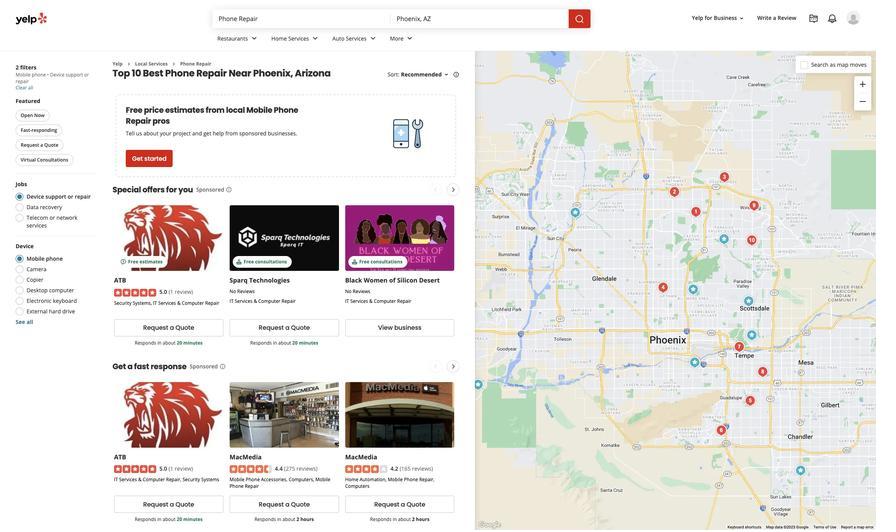 Task type: vqa. For each thing, say whether or not it's contained in the screenshot.


Task type: locate. For each thing, give the bounding box(es) containing it.
0 vertical spatial 5.0 (1 review)
[[159, 289, 193, 296]]

1 horizontal spatial hours
[[416, 517, 430, 523]]

free price estimates from local mobile phone repair pros tell us about your project and get help from sponsored businesses.
[[126, 105, 298, 137]]

16 chevron right v2 image
[[126, 61, 132, 67], [171, 61, 177, 67]]

as
[[830, 61, 836, 68]]

auto services link
[[326, 28, 384, 51]]

24 chevron down v2 image for more
[[405, 34, 415, 43]]

free for black women of silicon desert
[[359, 259, 370, 265]]

reviews) for 4.4 (275 reviews)
[[297, 465, 318, 473]]

0 horizontal spatial estimates
[[140, 259, 163, 265]]

quote for security systems, it services & computer repair
[[176, 324, 194, 333]]

24 chevron down v2 image right the more
[[405, 34, 415, 43]]

free up the 'sparq'
[[244, 259, 254, 265]]

5 star rating image up systems,
[[114, 289, 156, 297]]

5.0 (1 review) up "security systems, it services & computer repair"
[[159, 289, 193, 296]]

computer inside the sparq technologies no reviews it services & computer repair
[[258, 298, 281, 305]]

1 vertical spatial review)
[[175, 465, 193, 473]]

2
[[16, 64, 19, 71], [297, 517, 299, 523], [412, 517, 415, 523]]

recovery
[[40, 204, 62, 211]]

16 chevron right v2 image for phone repair
[[171, 61, 177, 67]]

review) up "security systems, it services & computer repair"
[[175, 289, 193, 296]]

0 horizontal spatial reviews
[[237, 289, 255, 295]]

1 atb from the top
[[114, 276, 126, 285]]

home down 4.2 star rating image
[[345, 477, 359, 483]]

2 for 4.2
[[412, 517, 415, 523]]

local services link
[[135, 61, 168, 67]]

local
[[135, 61, 147, 67]]

1 horizontal spatial none field
[[397, 14, 562, 23]]

recommended
[[401, 71, 442, 78]]

2 macmedia from the left
[[345, 453, 377, 462]]

request a quote button for security systems, it services & computer repair
[[114, 320, 223, 337]]

1 horizontal spatial reviews
[[353, 289, 370, 295]]

1 none field from the left
[[219, 14, 384, 23]]

consultations for black women of silicon desert
[[371, 259, 403, 265]]

1 vertical spatial device support or repair
[[27, 193, 91, 200]]

asurion phone & tech repair image
[[746, 198, 762, 214]]

for left you
[[166, 185, 177, 196]]

macmedia up 4.2 star rating image
[[345, 453, 377, 462]]

1 vertical spatial all
[[27, 318, 33, 326]]

from left local
[[206, 105, 225, 116]]

24 chevron down v2 image left "auto"
[[311, 34, 320, 43]]

1 responds in about 2 hours from the left
[[255, 517, 314, 523]]

option group containing device
[[13, 243, 97, 326]]

macmedia for 4.2 (165 reviews)
[[345, 453, 377, 462]]

request a quote for it services & computer repair
[[259, 324, 310, 333]]

0 horizontal spatial map
[[837, 61, 849, 68]]

2 next image from the top
[[449, 362, 458, 372]]

16 chevron right v2 image left 'phone repair' link
[[171, 61, 177, 67]]

black women of silicon desert link
[[345, 276, 440, 285]]

response
[[151, 361, 187, 372]]

free right 16 free estimates v2 image
[[128, 259, 138, 265]]

20 for you
[[177, 340, 182, 347]]

see all
[[16, 318, 33, 326]]

desktop computer
[[27, 287, 74, 294]]

0 vertical spatial (1
[[169, 289, 173, 296]]

0 vertical spatial yelp
[[692, 14, 704, 22]]

2 repair, from the left
[[419, 477, 435, 483]]

quote
[[44, 142, 58, 148], [176, 324, 194, 333], [291, 324, 310, 333], [176, 500, 194, 509], [291, 500, 310, 509], [407, 500, 425, 509]]

0 horizontal spatial macmedia image
[[568, 205, 583, 221]]

reviews inside "black women of silicon desert no reviews it services & computer repair"
[[353, 289, 370, 295]]

group
[[855, 76, 872, 111]]

1 vertical spatial home
[[345, 477, 359, 483]]

1 (1 from the top
[[169, 289, 173, 296]]

0 horizontal spatial free consultations
[[244, 259, 287, 265]]

1 horizontal spatial or
[[68, 193, 73, 200]]

estimates up project
[[165, 105, 204, 116]]

camera
[[27, 266, 46, 273]]

24 chevron down v2 image
[[250, 34, 259, 43]]

about for mobile phone accessories, computers, mobile phone repair
[[283, 517, 295, 523]]

free consultations link for black women of silicon desert
[[345, 206, 455, 271]]

0 vertical spatial get
[[132, 154, 143, 163]]

1 horizontal spatial repair
[[75, 193, 91, 200]]

24 chevron down v2 image inside auto services link
[[368, 34, 378, 43]]

responds
[[135, 340, 156, 347], [250, 340, 272, 347], [135, 517, 156, 523], [255, 517, 276, 523], [370, 517, 392, 523]]

1 macmedia from the left
[[230, 453, 262, 462]]

of left silicon
[[389, 276, 396, 285]]

5.0 (1 review) up it services & computer repair, security systems
[[159, 465, 193, 473]]

1 vertical spatial atb
[[114, 453, 126, 462]]

phoenix,
[[253, 67, 293, 80]]

reviews down the 'sparq'
[[237, 289, 255, 295]]

mobile down 4.2
[[388, 477, 403, 483]]

home inside home automation, mobile phone repair, computers
[[345, 477, 359, 483]]

1 horizontal spatial map
[[857, 526, 865, 530]]

1 16 free consultations v2 image from the left
[[236, 259, 242, 265]]

yelp for yelp link
[[113, 61, 123, 67]]

2 none field from the left
[[397, 14, 562, 23]]

all right the see
[[27, 318, 33, 326]]

or inside telecom or network services
[[50, 214, 55, 222]]

2 5.0 (1 review) from the top
[[159, 465, 193, 473]]

1 horizontal spatial 24 chevron down v2 image
[[368, 34, 378, 43]]

report a map error
[[841, 526, 874, 530]]

free consultations up women
[[359, 259, 403, 265]]

0 vertical spatial home
[[271, 35, 287, 42]]

macmedia link up 4.2 star rating image
[[345, 453, 377, 462]]

1 24 chevron down v2 image from the left
[[311, 34, 320, 43]]

user actions element
[[686, 10, 872, 58]]

macmedia image
[[568, 205, 583, 221], [741, 294, 757, 309]]

services inside "black women of silicon desert no reviews it services & computer repair"
[[350, 298, 368, 305]]

1 horizontal spatial yelp
[[692, 14, 704, 22]]

free price estimates from local mobile phone repair pros image
[[389, 114, 428, 153]]

special offers for you
[[113, 185, 193, 196]]

fast-responding
[[21, 127, 57, 134]]

1 hours from the left
[[301, 517, 314, 523]]

external hard drive
[[27, 308, 75, 315]]

in for security systems, it services & computer repair
[[157, 340, 162, 347]]

next image right previous image
[[449, 362, 458, 372]]

a for request a quote button associated with mobile phone accessories, computers, mobile phone repair
[[285, 500, 290, 509]]

offers
[[143, 185, 165, 196]]

1 vertical spatial option group
[[13, 243, 97, 326]]

24 chevron down v2 image for home services
[[311, 34, 320, 43]]

support up recovery
[[45, 193, 66, 200]]

20
[[177, 340, 182, 347], [292, 340, 298, 347], [177, 517, 182, 523]]

1 vertical spatial 5 star rating image
[[114, 466, 156, 474]]

or left top
[[84, 72, 89, 78]]

business
[[714, 14, 737, 22]]

no down black
[[345, 289, 352, 295]]

2 free consultations link from the left
[[345, 206, 455, 271]]

0 horizontal spatial or
[[50, 214, 55, 222]]

us
[[136, 130, 142, 137]]

0 vertical spatial support
[[66, 72, 83, 78]]

2 16 chevron right v2 image from the left
[[171, 61, 177, 67]]

1 horizontal spatial 2
[[297, 517, 299, 523]]

1 option group from the top
[[13, 181, 97, 230]]

1 horizontal spatial for
[[705, 14, 713, 22]]

black women of silicon desert image
[[716, 232, 732, 247]]

request down it services & computer repair, security systems
[[143, 500, 168, 509]]

arizona ipad repair image
[[744, 233, 760, 248]]

yelp
[[692, 14, 704, 22], [113, 61, 123, 67]]

1 horizontal spatial macmedia
[[345, 453, 377, 462]]

request a quote for home automation, mobile phone repair, computers
[[374, 500, 425, 509]]

0 vertical spatial 16 info v2 image
[[453, 72, 460, 78]]

2 reviews from the left
[[353, 289, 370, 295]]

reviews) right (165
[[412, 465, 433, 473]]

all right clear
[[28, 84, 33, 91]]

review) for you
[[175, 289, 193, 296]]

responds in about 2 hours down mobile phone accessories, computers, mobile phone repair
[[255, 517, 314, 523]]

0 horizontal spatial security
[[114, 300, 132, 307]]

2 review) from the top
[[175, 465, 193, 473]]

2 24 chevron down v2 image from the left
[[368, 34, 378, 43]]

1 free consultations from the left
[[244, 259, 287, 265]]

repair, left systems
[[166, 477, 181, 483]]

2 horizontal spatial 2
[[412, 517, 415, 523]]

request down "security systems, it services & computer repair"
[[143, 324, 168, 333]]

services inside the sparq technologies no reviews it services & computer repair
[[235, 298, 253, 305]]

5 star rating image for offers
[[114, 289, 156, 297]]

search as map moves
[[812, 61, 867, 68]]

repair, inside home automation, mobile phone repair, computers
[[419, 477, 435, 483]]

mobile
[[16, 72, 31, 78], [246, 105, 272, 116], [27, 255, 45, 263], [230, 477, 245, 483], [316, 477, 330, 483], [388, 477, 403, 483]]

0 horizontal spatial get
[[113, 361, 126, 372]]

free up black
[[359, 259, 370, 265]]

1 reviews from the left
[[237, 289, 255, 295]]

virtual
[[21, 157, 36, 163]]

1 horizontal spatial reviews)
[[412, 465, 433, 473]]

(1 up it services & computer repair, security systems
[[169, 465, 173, 473]]

atb image
[[687, 355, 703, 371]]

1 horizontal spatial 16 free consultations v2 image
[[352, 259, 358, 265]]

3 24 chevron down v2 image from the left
[[405, 34, 415, 43]]

no down the 'sparq'
[[230, 289, 236, 295]]

0 horizontal spatial home
[[271, 35, 287, 42]]

request down the sparq technologies no reviews it services & computer repair
[[259, 324, 284, 333]]

1 vertical spatial from
[[225, 130, 238, 137]]

2 reviews) from the left
[[412, 465, 433, 473]]

5 star rating image
[[114, 289, 156, 297], [114, 466, 156, 474]]

restaurants link
[[211, 28, 265, 51]]

get for get a fast response
[[113, 361, 126, 372]]

2 macmedia link from the left
[[345, 453, 377, 462]]

1 horizontal spatial macmedia link
[[345, 453, 377, 462]]

2 no from the left
[[345, 289, 352, 295]]

device support or repair
[[16, 72, 89, 85], [27, 193, 91, 200]]

phone for mobile phone •
[[32, 72, 46, 78]]

a for request a quote button corresponding to it services & computer repair, security systems
[[170, 500, 174, 509]]

1 vertical spatial sponsored
[[190, 363, 218, 370]]

about for home automation, mobile phone repair, computers
[[398, 517, 411, 523]]

zoom out image
[[858, 97, 868, 106]]

16 chevron right v2 image for local services
[[126, 61, 132, 67]]

1 horizontal spatial 16 info v2 image
[[453, 72, 460, 78]]

16 info v2 image
[[226, 187, 232, 193]]

sponsored right response
[[190, 363, 218, 370]]

phone left •
[[32, 72, 46, 78]]

get left fast
[[113, 361, 126, 372]]

device support or repair up recovery
[[27, 193, 91, 200]]

1 5.0 (1 review) from the top
[[159, 289, 193, 296]]

home for home services
[[271, 35, 287, 42]]

home inside business categories element
[[271, 35, 287, 42]]

5 star rating image up it services & computer repair, security systems
[[114, 466, 156, 474]]

0 horizontal spatial macmedia
[[230, 453, 262, 462]]

1 horizontal spatial responds in about 2 hours
[[370, 517, 430, 523]]

1 macmedia link from the left
[[230, 453, 262, 462]]

request for it services & computer repair, security systems
[[143, 500, 168, 509]]

it services & computer repair, security systems
[[114, 477, 219, 483]]

reviews down black
[[353, 289, 370, 295]]

of left use
[[826, 526, 829, 530]]

16 free consultations v2 image up the 'sparq'
[[236, 259, 242, 265]]

(165
[[400, 465, 411, 473]]

2 horizontal spatial or
[[84, 72, 89, 78]]

1 5 star rating image from the top
[[114, 289, 156, 297]]

yelp for yelp for business
[[692, 14, 704, 22]]

consultations up the technologies at the left bottom
[[255, 259, 287, 265]]

for
[[705, 14, 713, 22], [166, 185, 177, 196]]

2 hours from the left
[[416, 517, 430, 523]]

responds in about 2 hours for (275 reviews)
[[255, 517, 314, 523]]

0 horizontal spatial none field
[[219, 14, 384, 23]]

get for get started
[[132, 154, 143, 163]]

copier
[[27, 276, 43, 284]]

electronic
[[27, 297, 51, 305]]

request down home automation, mobile phone repair, computers
[[374, 500, 399, 509]]

yelp for business button
[[689, 11, 748, 25]]

estimates right 16 free estimates v2 image
[[140, 259, 163, 265]]

all for clear all
[[28, 84, 33, 91]]

for left business
[[705, 14, 713, 22]]

responds for security systems, it services & computer repair
[[135, 340, 156, 347]]

review
[[778, 14, 797, 22]]

0 vertical spatial repair
[[16, 78, 29, 85]]

2 16 free consultations v2 image from the left
[[352, 259, 358, 265]]

device up mobile phone
[[16, 243, 34, 250]]

24 chevron down v2 image for auto services
[[368, 34, 378, 43]]

1 vertical spatial 16 info v2 image
[[220, 364, 226, 370]]

next image right previous icon
[[449, 185, 458, 195]]

device support or repair down filters
[[16, 72, 89, 85]]

None search field
[[212, 9, 592, 28]]

none field near
[[397, 14, 562, 23]]

1 horizontal spatial get
[[132, 154, 143, 163]]

5.0 up it services & computer repair, security systems
[[159, 465, 167, 473]]

0 horizontal spatial free consultations link
[[230, 206, 339, 271]]

1 horizontal spatial estimates
[[165, 105, 204, 116]]

24 chevron down v2 image inside more link
[[405, 34, 415, 43]]

responds in about 2 hours down home automation, mobile phone repair, computers
[[370, 517, 430, 523]]

services
[[288, 35, 309, 42], [346, 35, 367, 42], [149, 61, 168, 67], [235, 298, 253, 305], [350, 298, 368, 305], [158, 300, 176, 307], [119, 477, 137, 483]]

0 horizontal spatial macmedia link
[[230, 453, 262, 462]]

&
[[254, 298, 257, 305], [369, 298, 373, 305], [177, 300, 181, 307], [138, 477, 142, 483]]

review)
[[175, 289, 193, 296], [175, 465, 193, 473]]

None field
[[219, 14, 384, 23], [397, 14, 562, 23]]

1 vertical spatial for
[[166, 185, 177, 196]]

responds for it services & computer repair, security systems
[[135, 517, 156, 523]]

shortcuts
[[745, 526, 762, 530]]

repair, down 4.2 (165 reviews) at the bottom left
[[419, 477, 435, 483]]

free consultations for sparq technologies
[[244, 259, 287, 265]]

1 vertical spatial (1
[[169, 465, 173, 473]]

next image for special offers for you
[[449, 185, 458, 195]]

no
[[230, 289, 236, 295], [345, 289, 352, 295]]

0 vertical spatial all
[[28, 84, 33, 91]]

macmedia up 4.4 star rating image
[[230, 453, 262, 462]]

write a review
[[758, 14, 797, 22]]

5.0 up "security systems, it services & computer repair"
[[159, 289, 167, 296]]

request a quote button for home automation, mobile phone repair, computers
[[345, 496, 455, 514]]

0 vertical spatial 5 star rating image
[[114, 289, 156, 297]]

16 info v2 image for get a fast response
[[220, 364, 226, 370]]

no inside the sparq technologies no reviews it services & computer repair
[[230, 289, 236, 295]]

request for it services & computer repair
[[259, 324, 284, 333]]

2 option group from the top
[[13, 243, 97, 326]]

computer
[[49, 287, 74, 294]]

1 horizontal spatial repair,
[[419, 477, 435, 483]]

jobs
[[16, 181, 27, 188]]

automation,
[[360, 477, 387, 483]]

request
[[21, 142, 39, 148], [143, 324, 168, 333], [259, 324, 284, 333], [143, 500, 168, 509], [259, 500, 284, 509], [374, 500, 399, 509]]

2 free consultations from the left
[[359, 259, 403, 265]]

free left 'price'
[[126, 105, 142, 116]]

sponsored left 16 info v2 icon
[[196, 186, 224, 194]]

1 repair, from the left
[[166, 477, 181, 483]]

1 atb link from the top
[[114, 276, 126, 285]]

(1
[[169, 289, 173, 296], [169, 465, 173, 473]]

free inside free price estimates from local mobile phone repair pros tell us about your project and get help from sponsored businesses.
[[126, 105, 142, 116]]

16 info v2 image
[[453, 72, 460, 78], [220, 364, 226, 370]]

map region
[[426, 0, 876, 531]]

macmedia link for 4.2
[[345, 453, 377, 462]]

support right •
[[66, 72, 83, 78]]

1 review) from the top
[[175, 289, 193, 296]]

repair down 2 filters
[[16, 78, 29, 85]]

1 vertical spatial security
[[183, 477, 200, 483]]

terms of use link
[[814, 526, 837, 530]]

view business link
[[345, 320, 455, 337]]

0 horizontal spatial 16 chevron right v2 image
[[126, 61, 132, 67]]

1 vertical spatial support
[[45, 193, 66, 200]]

2 atb link from the top
[[114, 453, 126, 462]]

repair, for atb
[[166, 477, 181, 483]]

1 5.0 from the top
[[159, 289, 167, 296]]

1 no from the left
[[230, 289, 236, 295]]

support inside option group
[[45, 193, 66, 200]]

1 vertical spatial device
[[27, 193, 44, 200]]

0 vertical spatial 5.0
[[159, 289, 167, 296]]

& inside "black women of silicon desert no reviews it services & computer repair"
[[369, 298, 373, 305]]

0 horizontal spatial from
[[206, 105, 225, 116]]

phone
[[180, 61, 195, 67], [165, 67, 195, 80], [274, 105, 298, 116], [246, 477, 260, 483], [404, 477, 418, 483], [230, 483, 244, 490]]

free consultations up the technologies at the left bottom
[[244, 259, 287, 265]]

reviews
[[237, 289, 255, 295], [353, 289, 370, 295]]

Near text field
[[397, 14, 562, 23]]

get inside button
[[132, 154, 143, 163]]

map
[[837, 61, 849, 68], [857, 526, 865, 530]]

5.0 (1 review) for response
[[159, 465, 193, 473]]

0 vertical spatial sponsored
[[196, 186, 224, 194]]

2 atb from the top
[[114, 453, 126, 462]]

(275
[[284, 465, 295, 473]]

1 16 chevron right v2 image from the left
[[126, 61, 132, 67]]

map data ©2023 google
[[766, 526, 809, 530]]

none field find
[[219, 14, 384, 23]]

request inside featured group
[[21, 142, 39, 148]]

from right help
[[225, 130, 238, 137]]

consultations up black women of silicon desert link
[[371, 259, 403, 265]]

24 chevron down v2 image right auto services
[[368, 34, 378, 43]]

and
[[192, 130, 202, 137]]

device right •
[[50, 72, 65, 78]]

(1 up "security systems, it services & computer repair"
[[169, 289, 173, 296]]

responds for it services & computer repair
[[250, 340, 272, 347]]

all
[[28, 84, 33, 91], [27, 318, 33, 326]]

2 5.0 from the top
[[159, 465, 167, 473]]

telecom
[[27, 214, 48, 222]]

notifications image
[[828, 14, 837, 23]]

free consultations link
[[230, 206, 339, 271], [345, 206, 455, 271]]

2 5 star rating image from the top
[[114, 466, 156, 474]]

request for home automation, mobile phone repair, computers
[[374, 500, 399, 509]]

5.0 (1 review) for you
[[159, 289, 193, 296]]

map left error
[[857, 526, 865, 530]]

24 chevron down v2 image inside home services link
[[311, 34, 320, 43]]

security
[[114, 300, 132, 307], [183, 477, 200, 483]]

0 vertical spatial estimates
[[165, 105, 204, 116]]

24 chevron down v2 image
[[311, 34, 320, 43], [368, 34, 378, 43], [405, 34, 415, 43]]

techme solutions image
[[470, 377, 486, 393]]

network
[[56, 214, 78, 222]]

repair up network
[[75, 193, 91, 200]]

black
[[345, 276, 362, 285]]

0 horizontal spatial of
[[389, 276, 396, 285]]

2 (1 from the top
[[169, 465, 173, 473]]

get left started
[[132, 154, 143, 163]]

1 horizontal spatial from
[[225, 130, 238, 137]]

macmedia link up 4.4 star rating image
[[230, 453, 262, 462]]

review) up it services & computer repair, security systems
[[175, 465, 193, 473]]

get
[[132, 154, 143, 163], [113, 361, 126, 372]]

1 reviews) from the left
[[297, 465, 318, 473]]

0 horizontal spatial no
[[230, 289, 236, 295]]

next image
[[449, 185, 458, 195], [449, 362, 458, 372]]

0 horizontal spatial 16 free consultations v2 image
[[236, 259, 242, 265]]

0 horizontal spatial repair
[[16, 78, 29, 85]]

it inside the sparq technologies no reviews it services & computer repair
[[230, 298, 234, 305]]

hard
[[49, 308, 61, 315]]

phone up camera
[[46, 255, 63, 263]]

2 horizontal spatial 24 chevron down v2 image
[[405, 34, 415, 43]]

phone for mobile phone
[[46, 255, 63, 263]]

16 chevron right v2 image right yelp link
[[126, 61, 132, 67]]

device up the data
[[27, 193, 44, 200]]

request a quote inside featured group
[[21, 142, 58, 148]]

1 horizontal spatial free consultations
[[359, 259, 403, 265]]

yelp inside button
[[692, 14, 704, 22]]

0 vertical spatial option group
[[13, 181, 97, 230]]

1 horizontal spatial macmedia image
[[741, 294, 757, 309]]

minutes
[[183, 340, 203, 347], [299, 340, 318, 347], [183, 517, 203, 523]]

0 vertical spatial device
[[50, 72, 65, 78]]

estimates
[[165, 105, 204, 116], [140, 259, 163, 265]]

security left systems,
[[114, 300, 132, 307]]

16 free consultations v2 image up black
[[352, 259, 358, 265]]

data
[[27, 204, 39, 211]]

request a quote for mobile phone accessories, computers, mobile phone repair
[[259, 500, 310, 509]]

reviews) for 4.2 (165 reviews)
[[412, 465, 433, 473]]

1 consultations from the left
[[255, 259, 287, 265]]

responds for home automation, mobile phone repair, computers
[[370, 517, 392, 523]]

option group
[[13, 181, 97, 230], [13, 243, 97, 326]]

2 responds in about 2 hours from the left
[[370, 517, 430, 523]]

macmedia for 4.4 (275 reviews)
[[230, 453, 262, 462]]

request a quote button
[[16, 139, 63, 151], [114, 320, 223, 337], [230, 320, 339, 337], [114, 496, 223, 514], [230, 496, 339, 514], [345, 496, 455, 514]]

error
[[866, 526, 874, 530]]

sponsored for response
[[190, 363, 218, 370]]

phone inside option group
[[46, 255, 63, 263]]

20 for response
[[177, 517, 182, 523]]

map right as
[[837, 61, 849, 68]]

request down mobile phone accessories, computers, mobile phone repair
[[259, 500, 284, 509]]

mobile right local
[[246, 105, 272, 116]]

minutes for special offers for you
[[183, 340, 203, 347]]

4.4 star rating image
[[230, 466, 272, 474]]

minutes for get a fast response
[[183, 517, 203, 523]]

virtual consultations button
[[16, 154, 73, 166]]

macmedia
[[230, 453, 262, 462], [345, 453, 377, 462]]

or up network
[[68, 193, 73, 200]]

1 vertical spatial next image
[[449, 362, 458, 372]]

0 vertical spatial map
[[837, 61, 849, 68]]

yelp left business
[[692, 14, 704, 22]]

yelp left '10'
[[113, 61, 123, 67]]

0 vertical spatial review)
[[175, 289, 193, 296]]

0 horizontal spatial reviews)
[[297, 465, 318, 473]]

get started
[[132, 154, 167, 163]]

1 vertical spatial get
[[113, 361, 126, 372]]

1 vertical spatial 5.0
[[159, 465, 167, 473]]

1 free consultations link from the left
[[230, 206, 339, 271]]

elite tech repair image
[[655, 280, 671, 296]]

10
[[132, 67, 141, 80]]

request a quote button for it services & computer repair, security systems
[[114, 496, 223, 514]]

0 horizontal spatial 16 info v2 image
[[220, 364, 226, 370]]

0 vertical spatial atb link
[[114, 276, 126, 285]]

or down recovery
[[50, 214, 55, 222]]

& inside the sparq technologies no reviews it services & computer repair
[[254, 298, 257, 305]]

0 horizontal spatial hours
[[301, 517, 314, 523]]

request up virtual
[[21, 142, 39, 148]]

in for it services & computer repair, security systems
[[157, 517, 162, 523]]

0 vertical spatial device support or repair
[[16, 72, 89, 85]]

0 horizontal spatial repair,
[[166, 477, 181, 483]]

0 horizontal spatial responds in about 2 hours
[[255, 517, 314, 523]]

security left systems
[[183, 477, 200, 483]]

0 vertical spatial of
[[389, 276, 396, 285]]

2 consultations from the left
[[371, 259, 403, 265]]

0 horizontal spatial yelp
[[113, 61, 123, 67]]

16 free consultations v2 image
[[236, 259, 242, 265], [352, 259, 358, 265]]

silicon
[[397, 276, 418, 285]]

home right 24 chevron down v2 image
[[271, 35, 287, 42]]

support
[[66, 72, 83, 78], [45, 193, 66, 200]]

free for sparq technologies
[[244, 259, 254, 265]]

atb for special
[[114, 276, 126, 285]]

0 vertical spatial atb
[[114, 276, 126, 285]]

16 free consultations v2 image for sparq technologies
[[236, 259, 242, 265]]

0 vertical spatial next image
[[449, 185, 458, 195]]

free inside free estimates link
[[128, 259, 138, 265]]

1 horizontal spatial free consultations link
[[345, 206, 455, 271]]

ahwatukee cell phone repair image
[[714, 423, 729, 439]]

repair, for macmedia
[[419, 477, 435, 483]]

computer inside "black women of silicon desert no reviews it services & computer repair"
[[374, 298, 396, 305]]

1 vertical spatial 5.0 (1 review)
[[159, 465, 193, 473]]

reviews) up computers,
[[297, 465, 318, 473]]

terms of use
[[814, 526, 837, 530]]

reviews)
[[297, 465, 318, 473], [412, 465, 433, 473]]

1 next image from the top
[[449, 185, 458, 195]]



Task type: describe. For each thing, give the bounding box(es) containing it.
sparq technologies link
[[230, 276, 290, 285]]

more link
[[384, 28, 421, 51]]

mobile down 2 filters
[[16, 72, 31, 78]]

mobile phone •
[[16, 72, 50, 78]]

map for moves
[[837, 61, 849, 68]]

free consultations link for sparq technologies
[[230, 206, 339, 271]]

1 vertical spatial repair
[[75, 193, 91, 200]]

sort:
[[388, 71, 400, 78]]

quote for home automation, mobile phone repair, computers
[[407, 500, 425, 509]]

sparq technologies no reviews it services & computer repair
[[230, 276, 296, 305]]

atb for get
[[114, 453, 126, 462]]

pros
[[153, 116, 170, 127]]

2 for 4.4
[[297, 517, 299, 523]]

sparq technologies image
[[686, 282, 701, 298]]

quote for it services & computer repair, security systems
[[176, 500, 194, 509]]

no inside "black women of silicon desert no reviews it services & computer repair"
[[345, 289, 352, 295]]

phone inside home automation, mobile phone repair, computers
[[404, 477, 418, 483]]

google
[[797, 526, 809, 530]]

4.2 star rating image
[[345, 466, 387, 474]]

(1 for you
[[169, 289, 173, 296]]

about for it services & computer repair
[[278, 340, 291, 347]]

16 info v2 image for top 10 best phone repair near phoenix, arizona
[[453, 72, 460, 78]]

tech lab image
[[744, 328, 760, 343]]

request for mobile phone accessories, computers, mobile phone repair
[[259, 500, 284, 509]]

atb link for special
[[114, 276, 126, 285]]

0 vertical spatial security
[[114, 300, 132, 307]]

search image
[[575, 14, 584, 24]]

all for see all
[[27, 318, 33, 326]]

business
[[394, 324, 422, 333]]

now
[[34, 112, 45, 119]]

home for home automation, mobile phone repair, computers
[[345, 477, 359, 483]]

repair inside "black women of silicon desert no reviews it services & computer repair"
[[397, 298, 411, 305]]

quote for it services & computer repair
[[291, 324, 310, 333]]

write
[[758, 14, 772, 22]]

featured
[[16, 97, 40, 105]]

a for request a quote button corresponding to home automation, mobile phone repair, computers
[[401, 500, 405, 509]]

near
[[229, 67, 251, 80]]

fast-
[[21, 127, 32, 134]]

of inside "black women of silicon desert no reviews it services & computer repair"
[[389, 276, 396, 285]]

systems
[[201, 477, 219, 483]]

zoom in image
[[858, 80, 868, 89]]

macmedia link for 4.4
[[230, 453, 262, 462]]

16 free consultations v2 image for black women of silicon desert
[[352, 259, 358, 265]]

repair inside the sparq technologies no reviews it services & computer repair
[[282, 298, 296, 305]]

responds in about 2 hours for (165 reviews)
[[370, 517, 430, 523]]

hours for 4.4 (275 reviews)
[[301, 517, 314, 523]]

5.0 for fast
[[159, 465, 167, 473]]

1 horizontal spatial of
[[826, 526, 829, 530]]

phone inside free price estimates from local mobile phone repair pros tell us about your project and get help from sponsored businesses.
[[274, 105, 298, 116]]

repair inside free price estimates from local mobile phone repair pros tell us about your project and get help from sponsored businesses.
[[126, 116, 151, 127]]

drive
[[62, 308, 75, 315]]

free consultations for black women of silicon desert
[[359, 259, 403, 265]]

in for home automation, mobile phone repair, computers
[[393, 517, 397, 523]]

restaurants
[[217, 35, 248, 42]]

projects image
[[809, 14, 819, 23]]

5 star rating image for a
[[114, 466, 156, 474]]

repair inside mobile phone accessories, computers, mobile phone repair
[[245, 483, 259, 490]]

0 vertical spatial from
[[206, 105, 225, 116]]

clear all
[[16, 84, 33, 91]]

0 vertical spatial macmedia image
[[568, 205, 583, 221]]

1 vertical spatial macmedia image
[[741, 294, 757, 309]]

write a review link
[[754, 11, 800, 25]]

about inside free price estimates from local mobile phone repair pros tell us about your project and get help from sponsored businesses.
[[143, 130, 158, 137]]

iphonecpr mobile iphone repair image
[[732, 339, 747, 355]]

open now
[[21, 112, 45, 119]]

featured group
[[14, 97, 97, 168]]

started
[[144, 154, 167, 163]]

you
[[178, 185, 193, 196]]

responds in about 20 minutes for you
[[135, 340, 203, 347]]

moves
[[850, 61, 867, 68]]

keyboard shortcuts
[[728, 526, 762, 530]]

repair inside device support or repair
[[16, 78, 29, 85]]

reviews inside the sparq technologies no reviews it services & computer repair
[[237, 289, 255, 295]]

special
[[113, 185, 141, 196]]

desert
[[419, 276, 440, 285]]

previous image
[[431, 185, 440, 195]]

mobile down 4.4 star rating image
[[230, 477, 245, 483]]

get started button
[[126, 150, 173, 167]]

christina o. image
[[847, 11, 861, 25]]

in for it services & computer repair
[[273, 340, 277, 347]]

consultations for sparq technologies
[[255, 259, 287, 265]]

free for atb
[[128, 259, 138, 265]]

fast-responding button
[[16, 125, 62, 136]]

4.4
[[275, 465, 283, 473]]

about for it services & computer repair, security systems
[[163, 517, 176, 523]]

mobile inside home automation, mobile phone repair, computers
[[388, 477, 403, 483]]

project
[[173, 130, 191, 137]]

report
[[841, 526, 853, 530]]

4.2 (165 reviews)
[[391, 465, 433, 473]]

see
[[16, 318, 25, 326]]

services
[[27, 222, 47, 229]]

recommended button
[[401, 71, 450, 78]]

mobile up camera
[[27, 255, 45, 263]]

©2023
[[784, 526, 796, 530]]

support inside device support or repair
[[66, 72, 83, 78]]

home services
[[271, 35, 309, 42]]

google image
[[477, 520, 503, 531]]

responding
[[32, 127, 57, 134]]

0 horizontal spatial for
[[166, 185, 177, 196]]

request a quote button for it services & computer repair
[[230, 320, 339, 337]]

responds in about 20 minutes for response
[[135, 517, 203, 523]]

view business
[[378, 324, 422, 333]]

(1 for response
[[169, 465, 173, 473]]

rapid iphone repair image
[[717, 169, 732, 185]]

a inside group
[[40, 142, 43, 148]]

your
[[160, 130, 172, 137]]

phone repair
[[180, 61, 211, 67]]

businesses.
[[268, 130, 297, 137]]

use
[[830, 526, 837, 530]]

for inside button
[[705, 14, 713, 22]]

fast
[[134, 361, 149, 372]]

consultations
[[37, 157, 68, 163]]

a for it services & computer repair request a quote button
[[285, 324, 290, 333]]

previous image
[[431, 362, 440, 372]]

5.0 for for
[[159, 289, 167, 296]]

sun cellular image
[[688, 204, 704, 220]]

map for error
[[857, 526, 865, 530]]

quote for mobile phone accessories, computers, mobile phone repair
[[291, 500, 310, 509]]

request for security systems, it services & computer repair
[[143, 324, 168, 333]]

a for write a review link
[[773, 14, 777, 22]]

option group containing jobs
[[13, 181, 97, 230]]

repairy image
[[667, 184, 682, 200]]

local services
[[135, 61, 168, 67]]

filters
[[20, 64, 36, 71]]

yelp link
[[113, 61, 123, 67]]

business categories element
[[211, 28, 861, 51]]

get
[[203, 130, 211, 137]]

price
[[144, 105, 164, 116]]

a for request a quote button for security systems, it services & computer repair
[[170, 324, 174, 333]]

open now button
[[16, 110, 50, 122]]

review) for response
[[175, 465, 193, 473]]

see all button
[[16, 318, 33, 326]]

yelp for business
[[692, 14, 737, 22]]

top 10 best phone repair near phoenix, arizona
[[113, 67, 331, 80]]

external
[[27, 308, 47, 315]]

home services link
[[265, 28, 326, 51]]

sponsored for you
[[196, 186, 224, 194]]

computers,
[[289, 477, 314, 483]]

1 vertical spatial estimates
[[140, 259, 163, 265]]

black women of silicon desert no reviews it services & computer repair
[[345, 276, 440, 305]]

search
[[812, 61, 829, 68]]

free estimates link
[[114, 206, 223, 271]]

top
[[113, 67, 130, 80]]

map
[[766, 526, 774, 530]]

sponsored
[[239, 130, 267, 137]]

•
[[47, 72, 49, 78]]

atb link for get
[[114, 453, 126, 462]]

mobile inside free price estimates from local mobile phone repair pros tell us about your project and get help from sponsored businesses.
[[246, 105, 272, 116]]

0 horizontal spatial 2
[[16, 64, 19, 71]]

keyboard shortcuts button
[[728, 525, 762, 531]]

mobile right computers,
[[316, 477, 330, 483]]

data recovery
[[27, 204, 62, 211]]

request a quote for it services & computer repair, security systems
[[143, 500, 194, 509]]

request a quote button for mobile phone accessories, computers, mobile phone repair
[[230, 496, 339, 514]]

next image for get a fast response
[[449, 362, 458, 372]]

data
[[775, 526, 783, 530]]

tell
[[126, 130, 135, 137]]

about for security systems, it services & computer repair
[[163, 340, 176, 347]]

open
[[21, 112, 33, 119]]

16 free estimates v2 image
[[120, 259, 127, 265]]

get a fast response
[[113, 361, 187, 372]]

request a quote for security systems, it services & computer repair
[[143, 324, 194, 333]]

in for mobile phone accessories, computers, mobile phone repair
[[277, 517, 281, 523]]

mobile phone accessories, computers, mobile phone repair
[[230, 477, 330, 490]]

mobile phone
[[27, 255, 63, 263]]

hours for 4.2 (165 reviews)
[[416, 517, 430, 523]]

estimates inside free price estimates from local mobile phone repair pros tell us about your project and get help from sponsored businesses.
[[165, 105, 204, 116]]

best
[[143, 67, 163, 80]]

1 vertical spatial or
[[68, 193, 73, 200]]

experimax chandler image
[[793, 463, 809, 479]]

16 chevron down v2 image
[[443, 72, 450, 78]]

view
[[378, 324, 393, 333]]

or inside device support or repair
[[84, 72, 89, 78]]

responds for mobile phone accessories, computers, mobile phone repair
[[255, 517, 276, 523]]

Find text field
[[219, 14, 384, 23]]

security systems, it services & computer repair
[[114, 300, 219, 307]]

quote inside featured group
[[44, 142, 58, 148]]

the apple xchange image
[[755, 364, 771, 380]]

16 chevron down v2 image
[[739, 15, 745, 21]]

clear all link
[[16, 84, 33, 91]]

2 vertical spatial device
[[16, 243, 34, 250]]

it inside "black women of silicon desert no reviews it services & computer repair"
[[345, 298, 349, 305]]

idoctor az image
[[743, 393, 758, 409]]

desktop
[[27, 287, 48, 294]]



